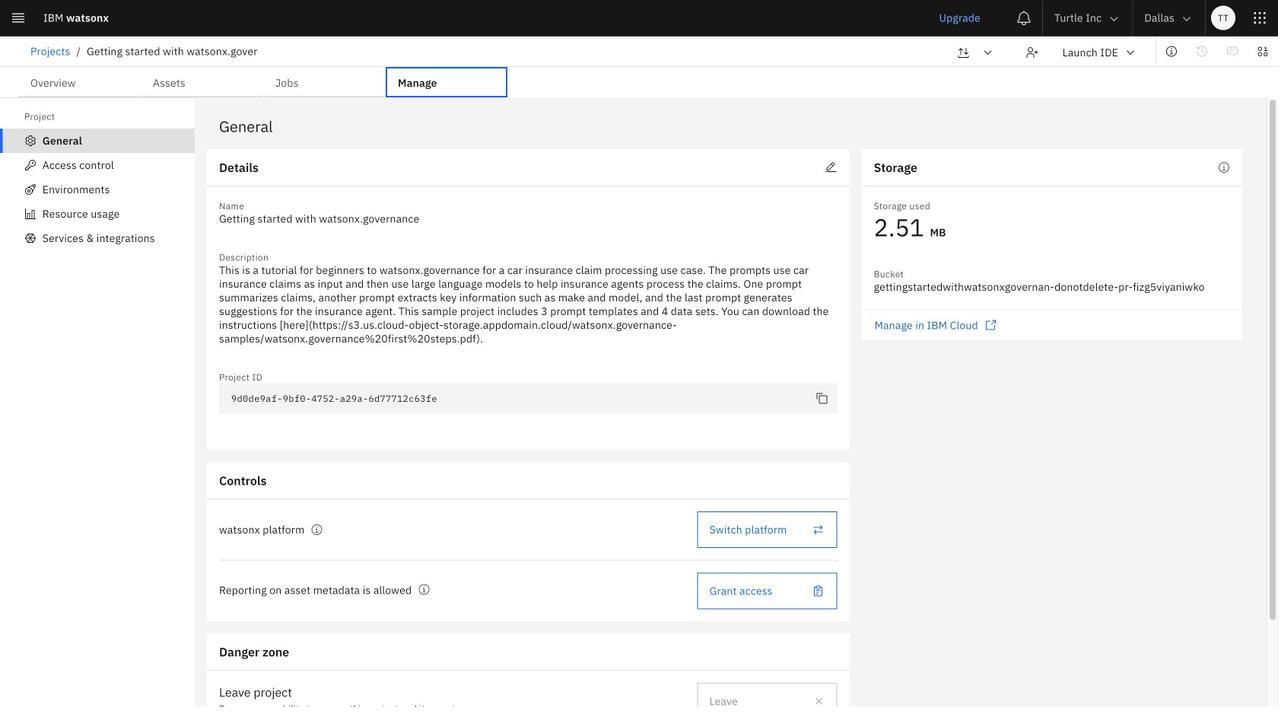 Task type: describe. For each thing, give the bounding box(es) containing it.
notifications image
[[1017, 10, 1032, 26]]

code-snippet text field
[[219, 383, 444, 414]]

global navigation element
[[0, 0, 1279, 707]]

action bar element
[[0, 37, 1279, 68]]

edit project details image
[[826, 161, 838, 174]]

assign another collaborator admin access or delete this project. image
[[813, 695, 826, 707]]

open menu image
[[803, 371, 815, 383]]

manage in ibm cloud image
[[985, 319, 997, 331]]

remove access tooltip image
[[418, 583, 430, 596]]

platform switch tooltip image
[[311, 524, 323, 536]]

2 horizontal spatial arrow image
[[1125, 46, 1137, 59]]

turtle inc image
[[1108, 45, 1120, 57]]



Task type: vqa. For each thing, say whether or not it's contained in the screenshot.
Turtle Inc icon
yes



Task type: locate. For each thing, give the bounding box(es) containing it.
data image
[[1257, 45, 1270, 57]]

1 horizontal spatial arrow image
[[1109, 13, 1121, 25]]

0 horizontal spatial arrow image
[[982, 46, 995, 59]]

arrow image
[[1181, 13, 1194, 25]]

pending collaborator table toolbar element
[[49, 569, 1230, 642]]

copy to clipboard image
[[816, 392, 829, 405]]

tab list
[[18, 67, 508, 97]]

storage tooltip image
[[1219, 161, 1231, 174]]

arrow image
[[1109, 13, 1121, 25], [982, 46, 995, 59], [1125, 46, 1137, 59]]



